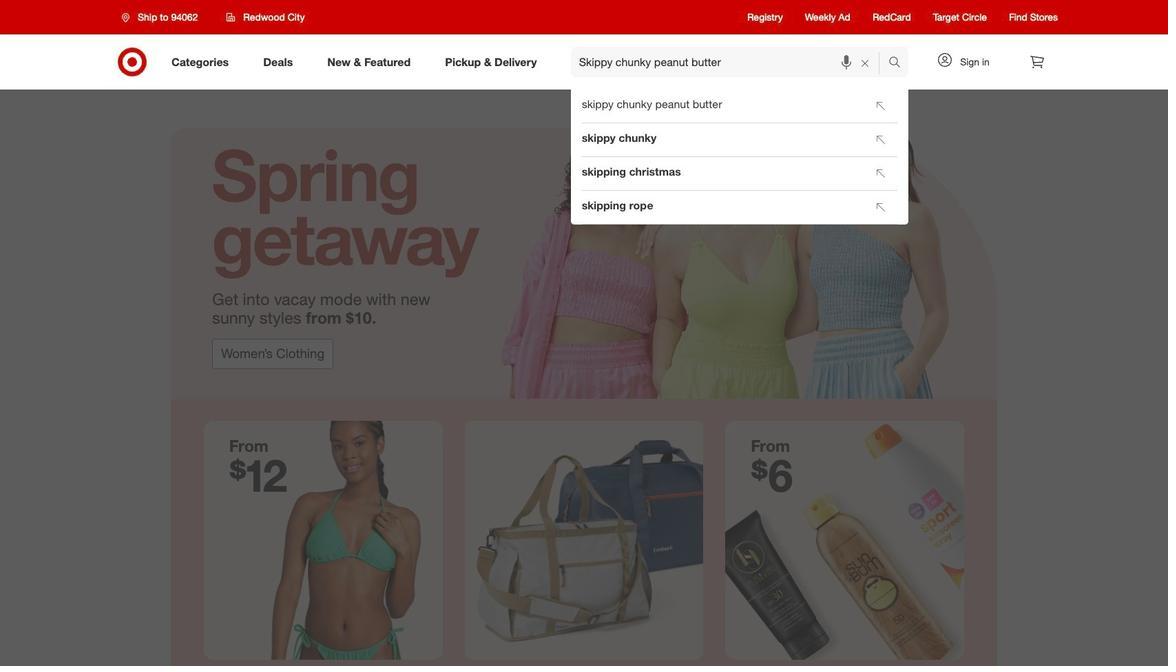 Task type: describe. For each thing, give the bounding box(es) containing it.
spring getaway image
[[171, 90, 998, 399]]

What can we help you find? suggestions appear below search field
[[571, 47, 892, 77]]



Task type: vqa. For each thing, say whether or not it's contained in the screenshot.
Top Cookware Gifts's Gifts
no



